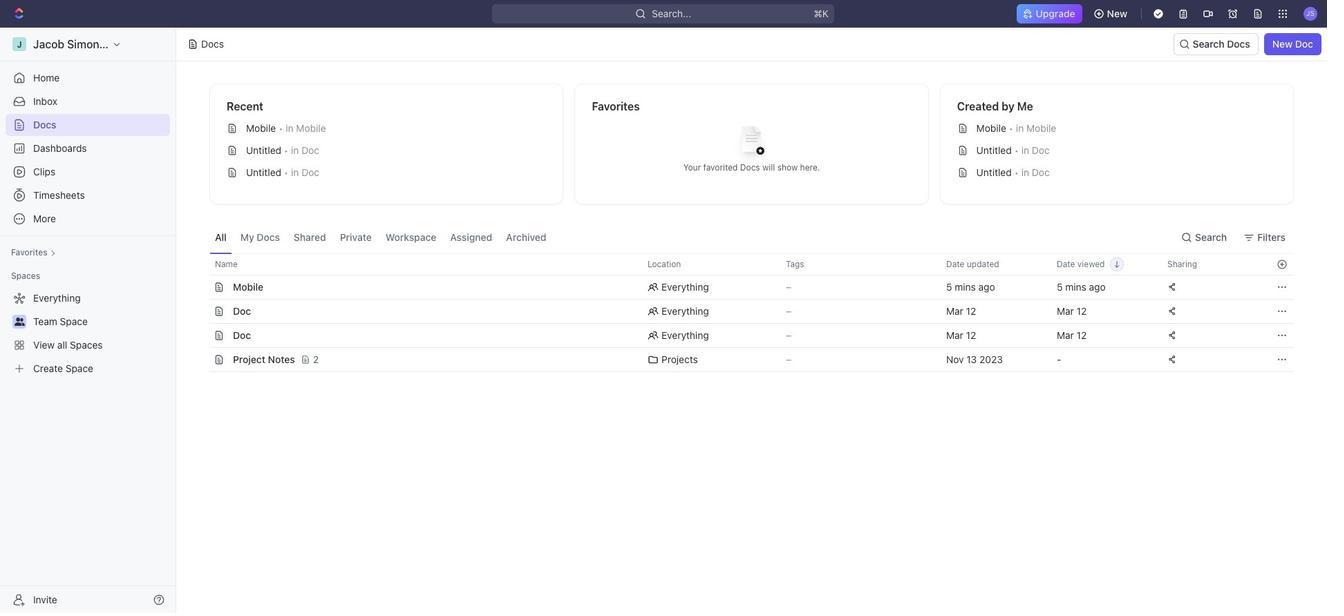 Task type: describe. For each thing, give the bounding box(es) containing it.
1 row from the top
[[194, 254, 1294, 276]]

user group image
[[14, 318, 25, 326]]

jacob simon's workspace, , element
[[12, 37, 26, 51]]

3 row from the top
[[194, 299, 1294, 324]]

2 row from the top
[[194, 275, 1294, 300]]

no favorited docs image
[[724, 115, 779, 170]]

4 row from the top
[[194, 323, 1294, 348]]



Task type: locate. For each thing, give the bounding box(es) containing it.
tree
[[6, 288, 170, 380]]

sidebar navigation
[[0, 28, 179, 614]]

tree inside sidebar navigation
[[6, 288, 170, 380]]

5 row from the top
[[194, 348, 1294, 373]]

tab list
[[209, 221, 552, 254]]

row
[[194, 254, 1294, 276], [194, 275, 1294, 300], [194, 299, 1294, 324], [194, 323, 1294, 348], [194, 348, 1294, 373]]

table
[[194, 254, 1294, 373]]



Task type: vqa. For each thing, say whether or not it's contained in the screenshot.
Sidebar navigation
yes



